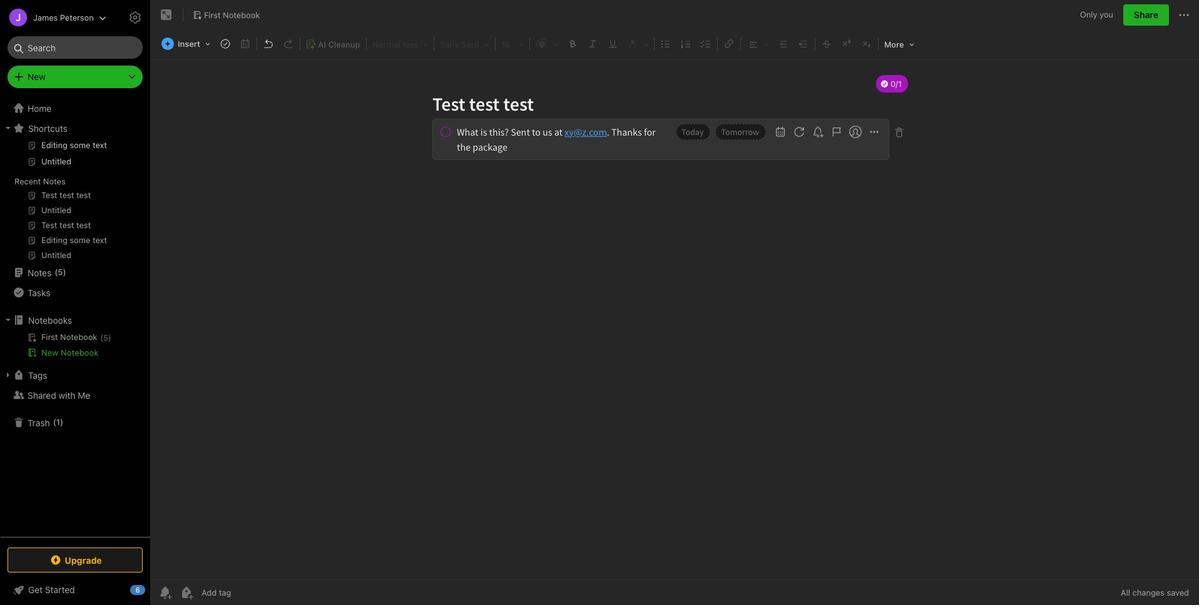 Task type: vqa. For each thing, say whether or not it's contained in the screenshot.
1st the Dropdown List 'menu' from the top of the page
no



Task type: describe. For each thing, give the bounding box(es) containing it.
Font color field
[[531, 35, 563, 53]]

new for new
[[28, 71, 46, 82]]

first
[[204, 10, 221, 20]]

shortcuts button
[[0, 118, 150, 138]]

notes inside group
[[43, 177, 66, 187]]

note window element
[[150, 0, 1199, 606]]

expand tags image
[[3, 371, 13, 381]]

peterson
[[60, 12, 94, 22]]

Alignment field
[[742, 35, 774, 53]]

share button
[[1123, 4, 1169, 26]]

shared
[[28, 390, 56, 401]]

alignment image
[[743, 36, 773, 52]]

add tag image
[[179, 586, 194, 601]]

all
[[1121, 588, 1130, 598]]

get started
[[28, 585, 75, 596]]

james
[[33, 12, 58, 22]]

Font size field
[[497, 35, 528, 53]]

task image
[[217, 35, 234, 53]]

new notebook button
[[0, 346, 150, 361]]

Account field
[[0, 5, 106, 30]]

tags button
[[0, 366, 150, 386]]

new for new notebook
[[41, 348, 58, 358]]

5 inside notes ( 5 )
[[58, 267, 63, 277]]

Font family field
[[436, 35, 494, 53]]

( 5 )
[[100, 334, 111, 343]]

only
[[1080, 10, 1098, 20]]

home link
[[0, 98, 150, 118]]

upgrade
[[65, 556, 102, 566]]

tree containing home
[[0, 98, 150, 537]]

insert
[[178, 39, 200, 49]]

notes ( 5 )
[[28, 267, 66, 278]]

started
[[45, 585, 75, 596]]

( for notes
[[55, 267, 58, 277]]

font family image
[[436, 36, 493, 52]]

james peterson
[[33, 12, 94, 22]]

font size image
[[498, 36, 528, 52]]

more actions image
[[1177, 8, 1192, 23]]

expand notebooks image
[[3, 315, 13, 325]]

new notebook
[[41, 348, 99, 358]]

Heading level field
[[368, 35, 432, 53]]

tags
[[28, 370, 47, 381]]

highlight image
[[623, 36, 652, 52]]

Add tag field
[[200, 588, 294, 599]]

settings image
[[128, 10, 143, 25]]

more
[[884, 39, 904, 49]]

click to collapse image
[[146, 583, 155, 598]]

you
[[1100, 10, 1113, 20]]

trash ( 1 )
[[28, 418, 63, 428]]



Task type: locate. For each thing, give the bounding box(es) containing it.
) for notes
[[63, 267, 66, 277]]

(
[[55, 267, 58, 277], [100, 334, 103, 343], [53, 418, 56, 428]]

tasks
[[28, 288, 50, 298]]

1 vertical spatial new
[[41, 348, 58, 358]]

new up tags
[[41, 348, 58, 358]]

) up new notebook button
[[108, 334, 111, 343]]

notebook inside note window element
[[223, 10, 260, 20]]

notes up tasks
[[28, 268, 51, 278]]

0 horizontal spatial 5
[[58, 267, 63, 277]]

0 vertical spatial notes
[[43, 177, 66, 187]]

( up new notebook button
[[100, 334, 103, 343]]

) for trash
[[60, 418, 63, 428]]

( inside notes ( 5 )
[[55, 267, 58, 277]]

new inside button
[[41, 348, 58, 358]]

notebook for new notebook
[[61, 348, 99, 358]]

)
[[63, 267, 66, 277], [108, 334, 111, 343], [60, 418, 63, 428]]

new inside popup button
[[28, 71, 46, 82]]

5 up tasks button
[[58, 267, 63, 277]]

all changes saved
[[1121, 588, 1189, 598]]

0 vertical spatial notebook
[[223, 10, 260, 20]]

2 vertical spatial (
[[53, 418, 56, 428]]

notebook right the 'first'
[[223, 10, 260, 20]]

notes
[[43, 177, 66, 187], [28, 268, 51, 278]]

( right "trash"
[[53, 418, 56, 428]]

6
[[135, 586, 140, 595]]

home
[[28, 103, 51, 114]]

me
[[78, 390, 90, 401]]

) inside new notebook group
[[108, 334, 111, 343]]

shared with me link
[[0, 386, 150, 406]]

recent notes
[[14, 177, 66, 187]]

with
[[59, 390, 75, 401]]

None search field
[[16, 36, 134, 59]]

undo image
[[260, 35, 277, 53]]

Highlight field
[[623, 35, 653, 53]]

5 up new notebook button
[[103, 334, 108, 343]]

1 horizontal spatial notebook
[[223, 10, 260, 20]]

) up tasks button
[[63, 267, 66, 277]]

( up tasks button
[[55, 267, 58, 277]]

tasks button
[[0, 283, 150, 303]]

trash
[[28, 418, 50, 428]]

first notebook
[[204, 10, 260, 20]]

) inside notes ( 5 )
[[63, 267, 66, 277]]

shared with me
[[28, 390, 90, 401]]

first notebook button
[[188, 6, 264, 24]]

( inside new notebook group
[[100, 334, 103, 343]]

( for trash
[[53, 418, 56, 428]]

upgrade button
[[8, 548, 143, 573]]

0 vertical spatial )
[[63, 267, 66, 277]]

recent notes group
[[0, 138, 150, 268]]

notes right recent
[[43, 177, 66, 187]]

0 vertical spatial 5
[[58, 267, 63, 277]]

notebooks link
[[0, 310, 150, 330]]

notebook inside group
[[61, 348, 99, 358]]

new
[[28, 71, 46, 82], [41, 348, 58, 358]]

new up home
[[28, 71, 46, 82]]

0 vertical spatial new
[[28, 71, 46, 82]]

changes
[[1133, 588, 1165, 598]]

) inside trash ( 1 )
[[60, 418, 63, 428]]

notebook up tags button
[[61, 348, 99, 358]]

1
[[56, 418, 60, 428]]

1 vertical spatial )
[[108, 334, 111, 343]]

font color image
[[532, 36, 562, 52]]

saved
[[1167, 588, 1189, 598]]

get
[[28, 585, 43, 596]]

tree
[[0, 98, 150, 537]]

More actions field
[[1177, 5, 1192, 25]]

0 vertical spatial (
[[55, 267, 58, 277]]

share
[[1134, 9, 1159, 20]]

notes inside notes ( 5 )
[[28, 268, 51, 278]]

5 inside new notebook group
[[103, 334, 108, 343]]

heading level image
[[369, 36, 432, 52]]

only you
[[1080, 10, 1113, 20]]

1 vertical spatial 5
[[103, 334, 108, 343]]

new notebook group
[[0, 330, 150, 366]]

shortcuts
[[28, 123, 67, 134]]

Insert field
[[158, 35, 215, 53]]

1 horizontal spatial 5
[[103, 334, 108, 343]]

notebook
[[223, 10, 260, 20], [61, 348, 99, 358]]

notebook for first notebook
[[223, 10, 260, 20]]

new button
[[8, 66, 143, 88]]

0 horizontal spatial notebook
[[61, 348, 99, 358]]

Note Editor text field
[[150, 60, 1199, 580]]

1 vertical spatial notes
[[28, 268, 51, 278]]

2 vertical spatial )
[[60, 418, 63, 428]]

) right "trash"
[[60, 418, 63, 428]]

Help and Learning task checklist field
[[0, 581, 150, 601]]

add a reminder image
[[158, 586, 173, 601]]

expand note image
[[159, 8, 174, 23]]

5
[[58, 267, 63, 277], [103, 334, 108, 343]]

Search text field
[[16, 36, 134, 59]]

1 vertical spatial (
[[100, 334, 103, 343]]

More field
[[880, 35, 919, 53]]

1 vertical spatial notebook
[[61, 348, 99, 358]]

notebooks
[[28, 315, 72, 326]]

( inside trash ( 1 )
[[53, 418, 56, 428]]

recent
[[14, 177, 41, 187]]



